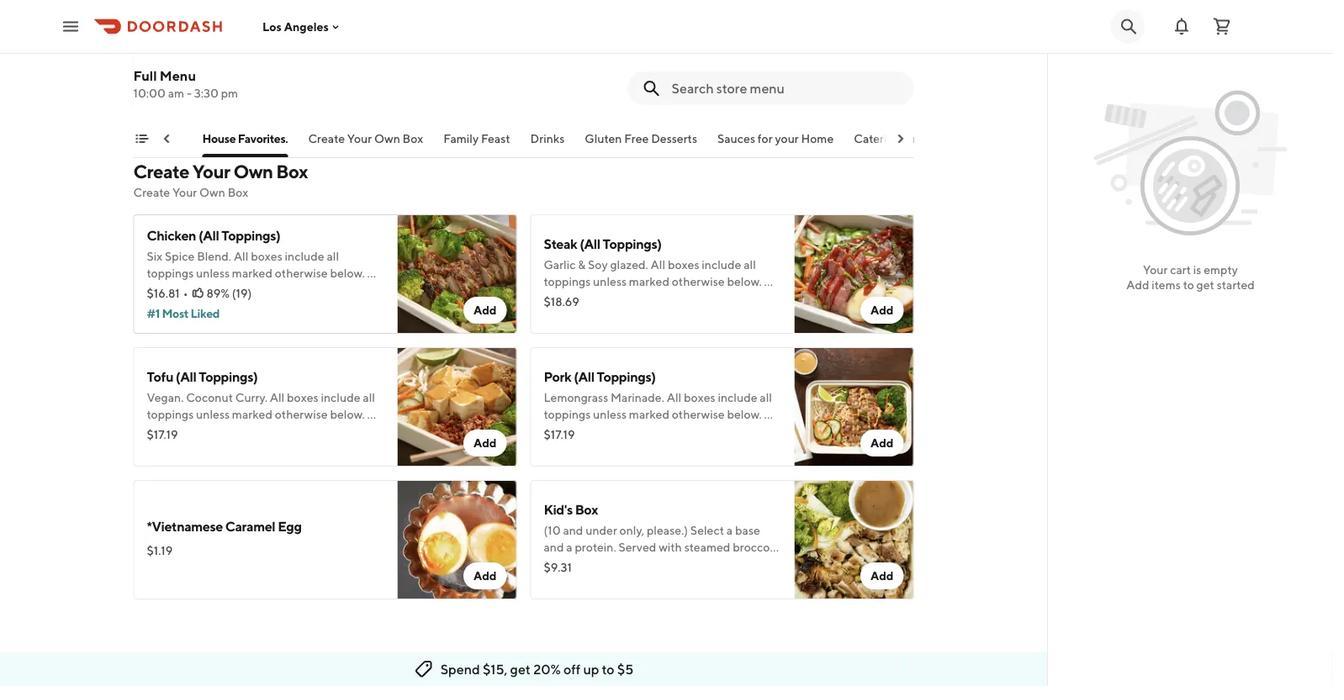 Task type: vqa. For each thing, say whether or not it's contained in the screenshot.


Task type: locate. For each thing, give the bounding box(es) containing it.
veggie green curry image
[[398, 0, 517, 112]]

1 vertical spatial own
[[233, 161, 273, 183]]

(10
[[544, 524, 561, 538]]

89%
[[207, 287, 230, 300]]

most
[[162, 307, 189, 321]]

notification bell image
[[1172, 16, 1192, 37]]

box inside button
[[403, 132, 424, 146]]

get inside your cart is empty add items to get started
[[1197, 278, 1215, 292]]

(all right tofu
[[176, 369, 196, 385]]

chicken (all toppings)
[[147, 228, 281, 244]]

box
[[403, 132, 424, 146], [276, 161, 308, 183], [228, 186, 249, 199], [575, 502, 598, 518]]

catering
[[855, 132, 901, 146]]

0 items, open order cart image
[[1213, 16, 1233, 37]]

•
[[183, 287, 188, 300]]

steak
[[544, 236, 578, 252]]

create up "chicken"
[[133, 186, 170, 199]]

10:00
[[133, 86, 166, 100]]

0 horizontal spatial own
[[199, 186, 225, 199]]

create down spring rolls button
[[133, 161, 189, 183]]

20%
[[534, 662, 561, 678]]

0 vertical spatial create
[[309, 132, 345, 146]]

0 vertical spatial get
[[1197, 278, 1215, 292]]

1 vertical spatial family feast
[[133, 649, 235, 671]]

own for create your own box
[[375, 132, 401, 146]]

3:30
[[194, 86, 219, 100]]

0 horizontal spatial a
[[567, 541, 573, 555]]

(all right "chicken"
[[199, 228, 219, 244]]

0 vertical spatial &
[[341, 53, 348, 66]]

own up chicken (all toppings)
[[199, 186, 225, 199]]

peanuts,
[[263, 53, 310, 66]]

catering salads & sides button
[[855, 130, 980, 157]]

$17.19 down tofu
[[147, 428, 178, 442]]

liked
[[191, 307, 220, 321]]

get down is
[[1197, 278, 1215, 292]]

add for pork (all toppings)
[[871, 436, 894, 450]]

0 vertical spatial to
[[1184, 278, 1195, 292]]

sauces for your home
[[718, 132, 835, 146]]

chicken
[[147, 228, 196, 244]]

a left base
[[727, 524, 733, 538]]

to inside your cart is empty add items to get started
[[1184, 278, 1195, 292]]

0 horizontal spatial green
[[147, 36, 181, 50]]

feast
[[482, 132, 511, 146], [190, 649, 235, 671]]

kid's box image
[[795, 480, 914, 600]]

your
[[348, 132, 373, 146], [192, 161, 230, 183], [172, 186, 197, 199], [1144, 263, 1168, 277]]

0 horizontal spatial $17.19
[[147, 428, 178, 442]]

and
[[563, 524, 584, 538], [544, 541, 564, 555], [544, 557, 564, 571]]

caramel
[[567, 557, 609, 571]]

toppings) right pork
[[597, 369, 656, 385]]

&
[[341, 53, 348, 66], [941, 132, 948, 146]]

box left family feast button
[[403, 132, 424, 146]]

$17.19 down pork
[[544, 428, 575, 442]]

green up curry,
[[191, 14, 228, 30]]

toppings) right steak at the top of the page
[[603, 236, 662, 252]]

am
[[168, 86, 184, 100]]

0 horizontal spatial feast
[[190, 649, 235, 671]]

steak (all toppings)
[[544, 236, 662, 252]]

0 vertical spatial a
[[727, 524, 733, 538]]

(all for steak
[[580, 236, 601, 252]]

2 $17.19 from the left
[[544, 428, 575, 442]]

$17.19 for tofu
[[147, 428, 178, 442]]

(all right pork
[[574, 369, 595, 385]]

green up sprouts,
[[147, 36, 181, 50]]

& inside button
[[941, 132, 948, 146]]

favorites.
[[238, 132, 289, 146]]

to right up
[[602, 662, 615, 678]]

1 horizontal spatial &
[[941, 132, 948, 146]]

a up $9.31 on the bottom left
[[567, 541, 573, 555]]

create right favorites.
[[309, 132, 345, 146]]

2 horizontal spatial own
[[375, 132, 401, 146]]

toppings) up "(19)"
[[222, 228, 281, 244]]

fresh
[[193, 53, 223, 66]]

and right (10
[[563, 524, 584, 538]]

angeles
[[284, 20, 329, 33]]

0 horizontal spatial &
[[341, 53, 348, 66]]

your cart is empty add items to get started
[[1127, 263, 1255, 292]]

create your own box create your own box
[[133, 161, 308, 199]]

add for chicken (all toppings)
[[474, 303, 497, 317]]

0 vertical spatial family
[[444, 132, 479, 146]]

to down "cart" at the right
[[1184, 278, 1195, 292]]

0 vertical spatial feast
[[482, 132, 511, 146]]

green
[[191, 14, 228, 30], [147, 36, 181, 50]]

& inside veggie green curry green curry, vegetable deluxe, bean sprouts, fresh herbs, peanuts, lime & fried shallots
[[341, 53, 348, 66]]

1 horizontal spatial feast
[[482, 132, 511, 146]]

0 vertical spatial own
[[375, 132, 401, 146]]

1 vertical spatial family
[[133, 649, 187, 671]]

$9.31
[[544, 561, 572, 575]]

full
[[133, 68, 157, 84]]

box up under
[[575, 502, 598, 518]]

1 vertical spatial create
[[133, 161, 189, 183]]

select
[[691, 524, 725, 538]]

create
[[309, 132, 345, 146], [133, 161, 189, 183], [133, 186, 170, 199]]

0 horizontal spatial to
[[602, 662, 615, 678]]

1 horizontal spatial get
[[1197, 278, 1215, 292]]

your down fried
[[348, 132, 373, 146]]

add for tofu (all toppings)
[[474, 436, 497, 450]]

shallots
[[147, 69, 189, 83]]

0 horizontal spatial get
[[510, 662, 531, 678]]

1 horizontal spatial to
[[1184, 278, 1195, 292]]

family feast
[[444, 132, 511, 146], [133, 649, 235, 671]]

and down (10
[[544, 541, 564, 555]]

house favorites.
[[203, 132, 289, 146]]

create inside button
[[309, 132, 345, 146]]

pork (all toppings)
[[544, 369, 656, 385]]

vegetable
[[217, 36, 273, 50]]

tofu (all toppings) image
[[398, 348, 517, 467]]

own down house favorites.
[[233, 161, 273, 183]]

Item Search search field
[[672, 79, 901, 98]]

#1 most liked
[[147, 307, 220, 321]]

your up items
[[1144, 263, 1168, 277]]

items
[[1152, 278, 1181, 292]]

89% (19)
[[207, 287, 252, 300]]

your inside your cart is empty add items to get started
[[1144, 263, 1168, 277]]

toppings)
[[222, 228, 281, 244], [603, 236, 662, 252], [199, 369, 258, 385], [597, 369, 656, 385]]

kid's
[[544, 502, 573, 518]]

own down fried
[[375, 132, 401, 146]]

0 vertical spatial and
[[563, 524, 584, 538]]

1 horizontal spatial $17.19
[[544, 428, 575, 442]]

tofu (all toppings)
[[147, 369, 258, 385]]

toppings) for pork (all toppings)
[[597, 369, 656, 385]]

1 horizontal spatial own
[[233, 161, 273, 183]]

& right the lime
[[341, 53, 348, 66]]

0 vertical spatial family feast
[[444, 132, 511, 146]]

1 horizontal spatial family
[[444, 132, 479, 146]]

$18.69
[[544, 295, 580, 309]]

toppings) down "liked"
[[199, 369, 258, 385]]

1 vertical spatial &
[[941, 132, 948, 146]]

(all right steak at the top of the page
[[580, 236, 601, 252]]

gluten free desserts button
[[586, 130, 698, 157]]

$17.19 for pork
[[544, 428, 575, 442]]

own
[[375, 132, 401, 146], [233, 161, 273, 183], [199, 186, 225, 199]]

sprouts,
[[147, 53, 191, 66]]

$1.19
[[147, 544, 173, 558]]

0 horizontal spatial family
[[133, 649, 187, 671]]

1 vertical spatial get
[[510, 662, 531, 678]]

$17.19
[[147, 428, 178, 442], [544, 428, 575, 442]]

own for create your own box create your own box
[[233, 161, 273, 183]]

own inside button
[[375, 132, 401, 146]]

1 vertical spatial feast
[[190, 649, 235, 671]]

get right $15,
[[510, 662, 531, 678]]

to
[[1184, 278, 1195, 292], [602, 662, 615, 678]]

and left caramel
[[544, 557, 564, 571]]

1 horizontal spatial green
[[191, 14, 228, 30]]

pork
[[544, 369, 572, 385]]

1 vertical spatial to
[[602, 662, 615, 678]]

pm
[[221, 86, 238, 100]]

deluxe,
[[275, 36, 316, 50]]

(all for pork
[[574, 369, 595, 385]]

*vietnamese
[[147, 519, 223, 535]]

show menu categories image
[[135, 132, 149, 146]]

1 $17.19 from the left
[[147, 428, 178, 442]]

lime
[[312, 53, 339, 66]]

free
[[625, 132, 650, 146]]

sauce.
[[611, 557, 645, 571]]

*vietnamese caramel egg image
[[398, 480, 517, 600]]

family inside button
[[444, 132, 479, 146]]

& left sides
[[941, 132, 948, 146]]



Task type: describe. For each thing, give the bounding box(es) containing it.
2 vertical spatial and
[[544, 557, 564, 571]]

feast inside button
[[482, 132, 511, 146]]

add inside your cart is empty add items to get started
[[1127, 278, 1150, 292]]

spring rolls button
[[119, 130, 183, 157]]

create for create your own box create your own box
[[133, 161, 189, 183]]

is
[[1194, 263, 1202, 277]]

toppings) for steak (all toppings)
[[603, 236, 662, 252]]

full menu 10:00 am - 3:30 pm
[[133, 68, 238, 100]]

add for steak (all toppings)
[[871, 303, 894, 317]]

herbs,
[[226, 53, 261, 66]]

add button for steak (all toppings)
[[861, 297, 904, 324]]

box inside "kid's box (10 and under only, please.)  select a base and a protein.  served with steamed broccoli and caramel sauce."
[[575, 502, 598, 518]]

1 vertical spatial a
[[567, 541, 573, 555]]

-
[[187, 86, 192, 100]]

los angeles
[[263, 20, 329, 33]]

your inside button
[[348, 132, 373, 146]]

$12.44
[[147, 73, 182, 87]]

scroll menu navigation right image
[[894, 132, 908, 146]]

los angeles button
[[263, 20, 342, 33]]

please.)
[[647, 524, 688, 538]]

your
[[776, 132, 800, 146]]

toppings) for chicken (all toppings)
[[222, 228, 281, 244]]

create your own box button
[[309, 130, 424, 157]]

*vietnamese caramel egg
[[147, 519, 302, 535]]

(19)
[[232, 287, 252, 300]]

open menu image
[[61, 16, 81, 37]]

steak (all toppings) image
[[795, 215, 914, 334]]

add button for *vietnamese caramel egg
[[464, 563, 507, 590]]

cart
[[1171, 263, 1192, 277]]

started
[[1217, 278, 1255, 292]]

catering salads & sides
[[855, 132, 980, 146]]

2 vertical spatial create
[[133, 186, 170, 199]]

only,
[[620, 524, 645, 538]]

create for create your own box
[[309, 132, 345, 146]]

pork (all toppings) image
[[795, 348, 914, 467]]

with
[[659, 541, 682, 555]]

scroll menu navigation left image
[[160, 132, 174, 146]]

spend
[[441, 662, 480, 678]]

1 horizontal spatial family feast
[[444, 132, 511, 146]]

steamed
[[685, 541, 731, 555]]

box up chicken (all toppings)
[[228, 186, 249, 199]]

desserts
[[652, 132, 698, 146]]

your down house
[[192, 161, 230, 183]]

family feast button
[[444, 130, 511, 157]]

0 horizontal spatial family feast
[[133, 649, 235, 671]]

sauces
[[718, 132, 756, 146]]

base
[[735, 524, 761, 538]]

add for *vietnamese caramel egg
[[474, 569, 497, 583]]

1 vertical spatial and
[[544, 541, 564, 555]]

house
[[203, 132, 236, 146]]

add button for tofu (all toppings)
[[464, 430, 507, 457]]

chicken (all toppings) image
[[398, 215, 517, 334]]

add button for chicken (all toppings)
[[464, 297, 507, 324]]

caramel
[[225, 519, 275, 535]]

veggie
[[147, 14, 189, 30]]

veggie green curry green curry, vegetable deluxe, bean sprouts, fresh herbs, peanuts, lime & fried shallots
[[147, 14, 379, 83]]

your up "chicken"
[[172, 186, 197, 199]]

box down favorites.
[[276, 161, 308, 183]]

2 vertical spatial own
[[199, 186, 225, 199]]

create your own box
[[309, 132, 424, 146]]

salads
[[904, 132, 939, 146]]

fried
[[351, 53, 379, 66]]

(all for chicken
[[199, 228, 219, 244]]

gluten
[[586, 132, 623, 146]]

kid's box (10 and under only, please.)  select a base and a protein.  served with steamed broccoli and caramel sauce.
[[544, 502, 776, 571]]

$16.81
[[147, 287, 180, 300]]

#1
[[147, 307, 160, 321]]

0 vertical spatial green
[[191, 14, 228, 30]]

to for up
[[602, 662, 615, 678]]

to for items
[[1184, 278, 1195, 292]]

spring
[[119, 132, 154, 146]]

empty
[[1204, 263, 1239, 277]]

gluten free desserts
[[586, 132, 698, 146]]

home
[[802, 132, 835, 146]]

served
[[619, 541, 657, 555]]

off
[[564, 662, 581, 678]]

(all for tofu
[[176, 369, 196, 385]]

$5
[[618, 662, 634, 678]]

$15,
[[483, 662, 508, 678]]

curry,
[[183, 36, 215, 50]]

protein.
[[575, 541, 616, 555]]

egg
[[278, 519, 302, 535]]

spring rolls
[[119, 132, 183, 146]]

bean
[[318, 36, 346, 50]]

sauces for your home button
[[718, 130, 835, 157]]

$16.81 •
[[147, 287, 188, 300]]

broccoli
[[733, 541, 776, 555]]

toppings) for tofu (all toppings)
[[199, 369, 258, 385]]

drinks button
[[531, 130, 565, 157]]

curry
[[231, 14, 264, 30]]

drinks
[[531, 132, 565, 146]]

los
[[263, 20, 282, 33]]

1 vertical spatial green
[[147, 36, 181, 50]]

sides
[[951, 132, 980, 146]]

under
[[586, 524, 617, 538]]

add button for pork (all toppings)
[[861, 430, 904, 457]]

1 horizontal spatial a
[[727, 524, 733, 538]]

spend $15, get 20% off up to $5
[[441, 662, 634, 678]]

tofu
[[147, 369, 173, 385]]

for
[[758, 132, 773, 146]]

rolls
[[156, 132, 183, 146]]



